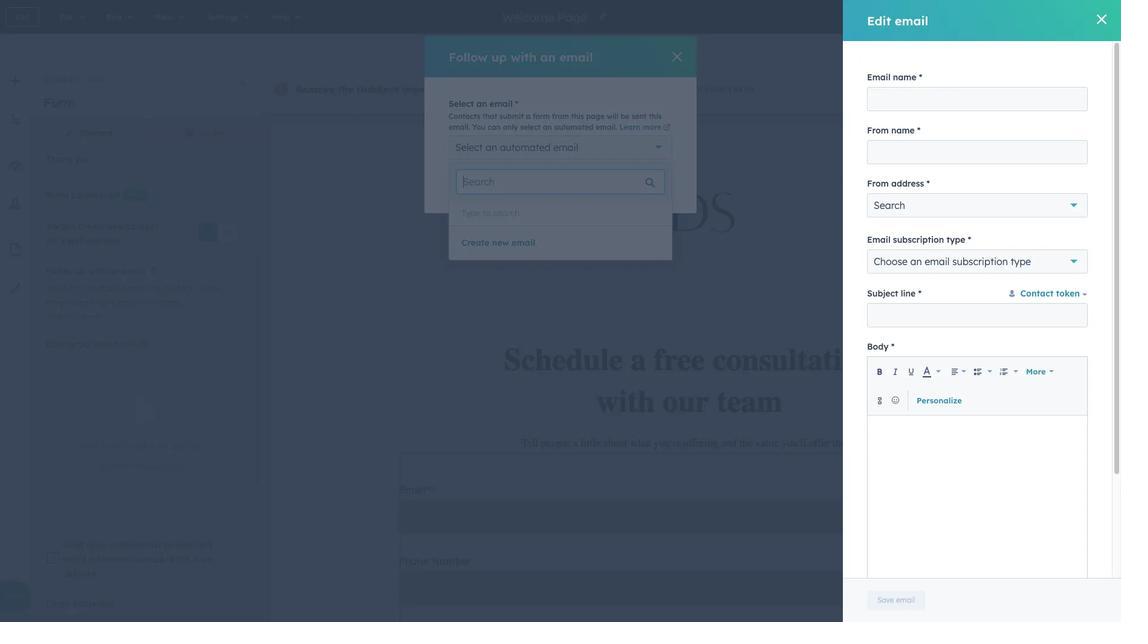 Task type: locate. For each thing, give the bounding box(es) containing it.
0 vertical spatial form
[[88, 75, 107, 84]]

1 vertical spatial submit
[[66, 298, 93, 308]]

1 vertical spatial up
[[75, 266, 86, 277]]

1 horizontal spatial type
[[1011, 256, 1031, 268]]

can
[[488, 123, 501, 132]]

name for email name
[[893, 72, 917, 83]]

to left "contacts"
[[152, 283, 160, 294]]

automated for select an automated email
[[500, 142, 551, 154]]

email.
[[449, 123, 470, 132], [596, 123, 617, 132]]

0 vertical spatial follow
[[449, 49, 488, 64]]

an down can
[[486, 142, 497, 154]]

an inside select an email button
[[70, 313, 79, 322]]

defaults
[[63, 569, 97, 580]]

the
[[338, 83, 353, 96], [95, 298, 108, 308], [177, 555, 191, 566]]

contact
[[127, 221, 158, 232]]

select
[[520, 123, 541, 132]]

type
[[947, 235, 965, 246], [1011, 256, 1031, 268]]

only
[[503, 123, 518, 132]]

0 horizontal spatial from
[[427, 83, 451, 96]]

this right on
[[144, 298, 159, 308]]

up up landing
[[491, 49, 507, 64]]

0 horizontal spatial the
[[95, 298, 108, 308]]

that
[[483, 112, 497, 121]]

the right of
[[177, 555, 191, 566]]

1 vertical spatial save
[[877, 596, 894, 605]]

new
[[107, 221, 124, 232], [492, 238, 509, 249]]

0 vertical spatial close image
[[1097, 15, 1107, 24]]

1 vertical spatial follow
[[46, 266, 73, 277]]

0 horizontal spatial a
[[141, 463, 146, 472]]

from up search
[[867, 178, 889, 189]]

follow up "your"
[[449, 49, 488, 64]]

form
[[533, 112, 550, 121], [110, 298, 129, 308], [95, 442, 111, 451], [114, 463, 130, 472], [86, 540, 106, 551], [193, 555, 213, 566]]

1 horizontal spatial email.
[[596, 123, 617, 132]]

new inside always create new contact for email address
[[107, 221, 124, 232]]

application inside the edit email dialog
[[867, 357, 1088, 623]]

0 vertical spatial name
[[893, 72, 917, 83]]

email inside tab panel
[[46, 599, 69, 610]]

create
[[78, 221, 105, 232]]

1 horizontal spatial from
[[552, 112, 569, 121]]

1 vertical spatial subscription
[[952, 256, 1008, 268]]

1 vertical spatial from
[[552, 112, 569, 121]]

settings
[[1028, 44, 1061, 54]]

workflows right any
[[170, 442, 204, 451]]

0 horizontal spatial close image
[[672, 52, 682, 62]]

type up 'choose an email subscription type' at the right
[[947, 235, 965, 246]]

subscription up choose
[[893, 235, 944, 246]]

up
[[491, 49, 507, 64], [75, 266, 86, 277]]

with up the pages.
[[511, 49, 537, 64]]

automated down page
[[554, 123, 594, 132]]

remove
[[296, 83, 335, 96]]

2 from from the top
[[867, 178, 889, 189]]

1 vertical spatial with
[[88, 266, 106, 277]]

an inside send an automated email to contacts when they submit the form on this page.
[[68, 283, 79, 294]]

token
[[1056, 289, 1080, 300]]

up down always create new contact for email address
[[75, 266, 86, 277]]

link opens in a new window image
[[663, 125, 670, 132]]

send inside send an automated email to contacts when they submit the form on this page.
[[46, 283, 66, 294]]

follow up with an email up the pages.
[[449, 49, 593, 64]]

1 horizontal spatial follow
[[449, 49, 488, 64]]

to down used at bottom left
[[132, 463, 139, 472]]

form inside popup button
[[114, 463, 130, 472]]

1 vertical spatial select
[[455, 142, 483, 154]]

follow up with an email
[[449, 49, 593, 64], [46, 266, 145, 277]]

starter.
[[727, 84, 756, 94]]

the inside send form notifications to specified email addresses instead of the form defaults
[[177, 555, 191, 566]]

the right 'remove'
[[338, 83, 353, 96]]

the up select an email button
[[95, 298, 108, 308]]

follow inside tab panel
[[46, 266, 73, 277]]

a for workflow
[[141, 463, 146, 472]]

None field
[[501, 9, 591, 25]]

upgrade link
[[1047, 77, 1114, 102]]

email left 'addresses'
[[46, 599, 69, 610]]

0 horizontal spatial new
[[107, 221, 124, 232]]

the inside send an automated email to contacts when they submit the form on this page.
[[95, 298, 108, 308]]

group
[[534, 39, 581, 59], [1071, 39, 1109, 59], [971, 364, 995, 380], [997, 364, 1021, 380]]

application
[[867, 357, 1088, 623]]

0 vertical spatial automated
[[554, 123, 594, 132]]

to inside send form notifications to specified email addresses instead of the form defaults
[[163, 540, 172, 551]]

an up connected
[[70, 313, 79, 322]]

0 vertical spatial submit
[[499, 112, 524, 121]]

a
[[526, 112, 531, 121], [141, 463, 146, 472]]

0 vertical spatial select
[[449, 99, 474, 109]]

2 email. from the left
[[596, 123, 617, 132]]

address up search
[[891, 178, 924, 189]]

content
[[80, 128, 112, 139]]

form left on
[[110, 298, 129, 308]]

automated inside dropdown button
[[500, 142, 551, 154]]

select inside dropdown button
[[455, 142, 483, 154]]

1 horizontal spatial new
[[492, 238, 509, 249]]

always
[[47, 221, 76, 232]]

1 vertical spatial follow up with an email
[[46, 266, 145, 277]]

follow up with an email element
[[46, 281, 238, 325]]

send up defaults
[[63, 540, 84, 551]]

form up addresses
[[86, 540, 106, 551]]

2 vertical spatial the
[[177, 555, 191, 566]]

0 vertical spatial with
[[511, 49, 537, 64]]

address inside the edit email dialog
[[891, 178, 924, 189]]

preview button
[[995, 7, 1042, 27]]

1 email. from the left
[[449, 123, 470, 132]]

an inside contacts that submit a form from this page will be sent this email. you can only select an automated email.
[[543, 123, 552, 132]]

1 horizontal spatial up
[[491, 49, 507, 64]]

to right type
[[483, 208, 491, 219]]

more
[[1026, 367, 1046, 377]]

2 vertical spatial email
[[46, 599, 69, 610]]

tab list
[[31, 119, 261, 149]]

pages.
[[520, 83, 552, 96]]

form inside contacts that submit a form from this page will be sent this email. you can only select an automated email.
[[533, 112, 550, 121]]

0 horizontal spatial address
[[87, 236, 119, 247]]

subscription
[[893, 235, 944, 246], [952, 256, 1008, 268]]

from address
[[867, 178, 924, 189]]

from down email name
[[867, 125, 889, 136]]

email
[[895, 13, 928, 28], [559, 49, 593, 64], [490, 99, 513, 109], [553, 142, 578, 154], [61, 236, 84, 247], [512, 238, 535, 249], [925, 256, 950, 268], [122, 266, 145, 277], [128, 283, 149, 294], [82, 313, 102, 322], [63, 555, 86, 566], [896, 596, 915, 605]]

From name text field
[[867, 140, 1088, 164]]

autosaved
[[943, 11, 988, 22]]

0 horizontal spatial save
[[464, 181, 484, 192]]

0 horizontal spatial workflows
[[93, 339, 135, 350]]

select an email up that
[[449, 99, 513, 109]]

0 horizontal spatial with
[[88, 266, 106, 277]]

save
[[464, 181, 484, 192], [877, 596, 894, 605]]

2 horizontal spatial the
[[338, 83, 353, 96]]

follow down for
[[46, 266, 73, 277]]

of
[[166, 555, 175, 566]]

1 horizontal spatial with
[[511, 49, 537, 64]]

0 vertical spatial address
[[891, 178, 924, 189]]

body
[[867, 342, 889, 353]]

select an email inside button
[[46, 313, 102, 322]]

0 horizontal spatial email.
[[449, 123, 470, 132]]

save inside follow up with an email 'dialog'
[[464, 181, 484, 192]]

submit
[[499, 112, 524, 121], [66, 298, 93, 308]]

in
[[147, 442, 154, 451]]

contact token
[[1020, 289, 1080, 300]]

alert
[[46, 379, 238, 477]]

from up select an automated email dropdown button
[[552, 112, 569, 121]]

1 vertical spatial type
[[1011, 256, 1031, 268]]

choose an email subscription type
[[874, 256, 1031, 268]]

with down always create new contact for email address
[[88, 266, 106, 277]]

select up contacts
[[449, 99, 474, 109]]

1 vertical spatial address
[[87, 236, 119, 247]]

2 horizontal spatial automated
[[554, 123, 594, 132]]

type inside popup button
[[1011, 256, 1031, 268]]

1 horizontal spatial submit
[[499, 112, 524, 121]]

send up they
[[46, 283, 66, 294]]

1 horizontal spatial the
[[177, 555, 191, 566]]

0 vertical spatial type
[[947, 235, 965, 246]]

type up "contact"
[[1011, 256, 1031, 268]]

tab panel
[[31, 0, 261, 623]]

1 horizontal spatial close image
[[1097, 15, 1107, 24]]

more
[[643, 123, 661, 132]]

workflows
[[93, 339, 135, 350], [170, 442, 204, 451]]

submit up only
[[499, 112, 524, 121]]

search
[[493, 208, 520, 219]]

email
[[867, 72, 891, 83], [867, 235, 891, 246], [46, 599, 69, 610]]

a up the select
[[526, 112, 531, 121]]

to up of
[[163, 540, 172, 551]]

0 vertical spatial follow up with an email
[[449, 49, 593, 64]]

0 horizontal spatial follow
[[46, 266, 73, 277]]

1 vertical spatial name
[[891, 125, 915, 136]]

new inside create new email button
[[492, 238, 509, 249]]

subscription down search popup button
[[952, 256, 1008, 268]]

select an email down they
[[46, 313, 102, 322]]

0 horizontal spatial up
[[75, 266, 86, 277]]

0 horizontal spatial select an email
[[46, 313, 102, 322]]

1 from from the top
[[867, 125, 889, 136]]

2 vertical spatial select
[[46, 313, 68, 322]]

an down email subscription type
[[910, 256, 922, 268]]

close image
[[1097, 15, 1107, 24], [672, 52, 682, 62]]

submit inside send an automated email to contacts when they submit the form on this page.
[[66, 298, 93, 308]]

name up the from address
[[891, 125, 915, 136]]

0 horizontal spatial follow up with an email
[[46, 266, 145, 277]]

0 horizontal spatial this
[[144, 298, 159, 308]]

1 vertical spatial a
[[141, 463, 146, 472]]

1 vertical spatial email
[[867, 235, 891, 246]]

to inside popup button
[[132, 463, 139, 472]]

0 horizontal spatial automated
[[81, 283, 125, 294]]

automated down the select
[[500, 142, 551, 154]]

address
[[891, 178, 924, 189], [87, 236, 119, 247]]

0 vertical spatial subscription
[[893, 235, 944, 246]]

save inside the edit email dialog
[[877, 596, 894, 605]]

a left workflow
[[141, 463, 146, 472]]

2 vertical spatial automated
[[81, 283, 125, 294]]

0 vertical spatial a
[[526, 112, 531, 121]]

send inside send form notifications to specified email addresses instead of the form defaults
[[63, 540, 84, 551]]

to
[[483, 208, 491, 219], [152, 283, 160, 294], [132, 463, 139, 472], [163, 540, 172, 551]]

email up choose
[[867, 235, 891, 246]]

publish group
[[1049, 7, 1109, 27]]

landing
[[480, 83, 517, 96]]

submit inside contacts that submit a form from this page will be sent this email. you can only select an automated email.
[[499, 112, 524, 121]]

workflows down select an email button
[[93, 339, 135, 350]]

name up from name
[[893, 72, 917, 83]]

email. down will
[[596, 123, 617, 132]]

1 vertical spatial close image
[[672, 52, 682, 62]]

this
[[571, 112, 584, 121], [649, 112, 662, 121], [144, 298, 159, 308]]

navigation
[[31, 65, 261, 86]]

1 vertical spatial workflows
[[170, 442, 204, 451]]

1 vertical spatial new
[[492, 238, 509, 249]]

form down contents button
[[44, 95, 75, 110]]

automated
[[554, 123, 594, 132], [500, 142, 551, 154], [81, 283, 125, 294]]

form up "always"
[[46, 190, 68, 201]]

add
[[98, 463, 112, 472]]

choose an email subscription type button
[[867, 250, 1088, 274]]

0 vertical spatial save
[[464, 181, 484, 192]]

0 vertical spatial select an email
[[449, 99, 513, 109]]

an up select an email button
[[68, 283, 79, 294]]

an up that
[[476, 99, 487, 109]]

1 horizontal spatial workflows
[[170, 442, 204, 451]]

select down they
[[46, 313, 68, 322]]

this left page
[[571, 112, 584, 121]]

1 horizontal spatial subscription
[[952, 256, 1008, 268]]

address down create
[[87, 236, 119, 247]]

1 vertical spatial from
[[867, 178, 889, 189]]

with inside tab panel
[[88, 266, 106, 277]]

1 horizontal spatial select an email
[[449, 99, 513, 109]]

0 vertical spatial from
[[867, 125, 889, 136]]

suite
[[705, 84, 725, 94]]

1 vertical spatial send
[[63, 540, 84, 551]]

name
[[893, 72, 917, 83], [891, 125, 915, 136]]

from right the logo
[[427, 83, 451, 96]]

1 horizontal spatial automated
[[500, 142, 551, 154]]

an
[[540, 49, 556, 64], [476, 99, 487, 109], [543, 123, 552, 132], [486, 142, 497, 154], [910, 256, 922, 268], [109, 266, 119, 277], [68, 283, 79, 294], [70, 313, 79, 322]]

1 horizontal spatial address
[[891, 178, 924, 189]]

search button
[[867, 194, 1088, 218]]

close image
[[239, 79, 246, 86]]

this form isn't used in any workflows
[[79, 442, 204, 451]]

form right contents button
[[88, 75, 107, 84]]

an right the select
[[543, 123, 552, 132]]

1 vertical spatial select an email
[[46, 313, 102, 322]]

a inside contacts that submit a form from this page will be sent this email. you can only select an automated email.
[[526, 112, 531, 121]]

form right "add"
[[114, 463, 130, 472]]

email. down contacts
[[449, 123, 470, 132]]

personalize
[[917, 396, 962, 406]]

automated inside send an automated email to contacts when they submit the form on this page.
[[81, 283, 125, 294]]

a inside popup button
[[141, 463, 146, 472]]

type
[[461, 208, 480, 219]]

submit up select an email button
[[66, 298, 93, 308]]

email up from name
[[867, 72, 891, 83]]

0 vertical spatial new
[[107, 221, 124, 232]]

1 horizontal spatial a
[[526, 112, 531, 121]]

follow up with an email inside follow up with an email 'dialog'
[[449, 49, 593, 64]]

select an email
[[449, 99, 513, 109], [46, 313, 102, 322]]

follow up with an email down always create new contact for email address
[[46, 266, 145, 277]]

form up the select
[[533, 112, 550, 121]]

1 horizontal spatial follow up with an email
[[449, 49, 593, 64]]

1 vertical spatial the
[[95, 298, 108, 308]]

an up the pages.
[[540, 49, 556, 64]]

select down you
[[455, 142, 483, 154]]

cancel
[[522, 181, 550, 192]]

0 vertical spatial up
[[491, 49, 507, 64]]

application containing more
[[867, 357, 1088, 623]]

email inside dropdown button
[[553, 142, 578, 154]]

0 vertical spatial email
[[867, 72, 891, 83]]

0 horizontal spatial submit
[[66, 298, 93, 308]]

automated up select an email button
[[81, 283, 125, 294]]

workflows inside alert
[[170, 442, 204, 451]]

from
[[867, 125, 889, 136], [867, 178, 889, 189]]

this inside send an automated email to contacts when they submit the form on this page.
[[144, 298, 159, 308]]

follow
[[449, 49, 488, 64], [46, 266, 73, 277]]

alert containing this form isn't used in any workflows
[[46, 379, 238, 477]]

1 vertical spatial automated
[[500, 142, 551, 154]]

you
[[472, 123, 486, 132]]

this up more on the right of the page
[[649, 112, 662, 121]]

0 vertical spatial send
[[46, 283, 66, 294]]

learn
[[619, 123, 640, 132]]

1 horizontal spatial save
[[877, 596, 894, 605]]

autosaved button
[[943, 10, 988, 24]]



Task type: describe. For each thing, give the bounding box(es) containing it.
crm
[[684, 84, 702, 94]]

save button
[[449, 175, 499, 199]]

create new email button
[[461, 236, 535, 250]]

from for from address
[[867, 178, 889, 189]]

to inside send an automated email to contacts when they submit the form on this page.
[[152, 283, 160, 294]]

isn't
[[113, 442, 127, 451]]

send form notifications to specified email addresses instead of the form defaults
[[63, 540, 213, 580]]

choose
[[874, 256, 908, 268]]

create new email
[[461, 238, 535, 249]]

content link
[[31, 119, 146, 148]]

name for from name
[[891, 125, 915, 136]]

save email
[[877, 596, 915, 605]]

close image inside the edit email dialog
[[1097, 15, 1107, 24]]

form button
[[76, 75, 107, 84]]

send for send form notifications to specified email addresses instead of the form defaults
[[63, 540, 84, 551]]

2 horizontal spatial this
[[649, 112, 662, 121]]

caret image
[[228, 189, 235, 201]]

automated for send an automated email to contacts when they submit the form on this page.
[[81, 283, 125, 294]]

upgrade
[[1062, 84, 1099, 95]]

contents button
[[44, 75, 76, 84]]

contact token button
[[1007, 289, 1088, 300]]

send an automated email to contacts when they submit the form on this page.
[[46, 283, 220, 308]]

from inside contacts that submit a form from this page will be sent this email. you can only select an automated email.
[[552, 112, 569, 121]]

2
[[1107, 3, 1111, 11]]

email for email addresses
[[46, 599, 69, 610]]

automated inside contacts that submit a form from this page will be sent this email. you can only select an automated email.
[[554, 123, 594, 132]]

instead
[[133, 555, 164, 566]]

email inside send an automated email to contacts when they submit the form on this page.
[[128, 283, 149, 294]]

exit link
[[6, 7, 39, 27]]

email name
[[867, 72, 917, 83]]

automation
[[71, 190, 120, 201]]

contents
[[44, 75, 76, 84]]

the for send an automated email to contacts when they submit the form on this page.
[[95, 298, 108, 308]]

0 vertical spatial workflows
[[93, 339, 135, 350]]

page
[[586, 112, 605, 121]]

contacts that submit a form from this page will be sent this email. you can only select an automated email.
[[449, 112, 662, 132]]

add form to a workflow button
[[88, 458, 196, 477]]

save for save email
[[877, 596, 894, 605]]

preview
[[1005, 12, 1031, 21]]

form down specified
[[193, 555, 213, 566]]

save for save
[[464, 181, 484, 192]]

0 horizontal spatial subscription
[[893, 235, 944, 246]]

from name
[[867, 125, 915, 136]]

new
[[127, 191, 142, 199]]

will
[[607, 112, 619, 121]]

1 horizontal spatial this
[[571, 112, 584, 121]]

exit
[[16, 12, 29, 21]]

connected workflows
[[46, 339, 135, 350]]

edit email
[[867, 13, 928, 28]]

2 vertical spatial form
[[46, 190, 68, 201]]

link opens in a new window image
[[663, 125, 670, 132]]

select an email inside follow up with an email 'dialog'
[[449, 99, 513, 109]]

logo
[[402, 83, 424, 96]]

be
[[621, 112, 630, 121]]

personalize button
[[913, 389, 966, 413]]

address inside always create new contact for email address
[[87, 236, 119, 247]]

workflow
[[148, 463, 178, 472]]

0 vertical spatial the
[[338, 83, 353, 96]]

follow up with an email inside tab panel
[[46, 266, 145, 277]]

beta button
[[0, 582, 31, 613]]

used
[[129, 442, 145, 451]]

save email button
[[867, 591, 925, 611]]

for
[[47, 236, 59, 247]]

an inside choose an email subscription type popup button
[[910, 256, 922, 268]]

beta
[[6, 592, 25, 603]]

contacts
[[449, 112, 480, 121]]

sent
[[632, 112, 647, 121]]

navigation containing contents
[[31, 65, 261, 86]]

form inside send an automated email to contacts when they submit the form on this page.
[[110, 298, 129, 308]]

page.
[[161, 298, 183, 308]]

subject
[[867, 289, 898, 300]]

your
[[454, 83, 477, 96]]

this
[[79, 442, 93, 451]]

follow up with an email dialog
[[425, 36, 697, 213]]

up inside follow up with an email 'dialog'
[[491, 49, 507, 64]]

select an automated email button
[[449, 135, 672, 160]]

create
[[461, 238, 490, 249]]

follow inside 'dialog'
[[449, 49, 488, 64]]

email inside send form notifications to specified email addresses instead of the form defaults
[[63, 555, 86, 566]]

an up send an automated email to contacts when they submit the form on this page.
[[109, 266, 119, 277]]

publish button
[[1049, 7, 1094, 27]]

select inside button
[[46, 313, 68, 322]]

Email name text field
[[867, 87, 1088, 111]]

an inside select an automated email dropdown button
[[486, 142, 497, 154]]

send for send an automated email to contacts when they submit the form on this page.
[[46, 283, 66, 294]]

learn more
[[619, 123, 661, 132]]

0 vertical spatial from
[[427, 83, 451, 96]]

search
[[874, 200, 905, 212]]

subscription inside popup button
[[952, 256, 1008, 268]]

alert inside tab panel
[[46, 379, 238, 477]]

edit email dialog
[[843, 0, 1121, 623]]

settings button
[[1011, 39, 1066, 59]]

email inside popup button
[[925, 256, 950, 268]]

line
[[901, 289, 916, 300]]

connected
[[46, 339, 91, 350]]

email addresses
[[46, 599, 114, 610]]

email for email subscription type
[[867, 235, 891, 246]]

1 vertical spatial form
[[44, 95, 75, 110]]

a for form
[[526, 112, 531, 121]]

contact
[[1020, 289, 1054, 300]]

from for from name
[[867, 125, 889, 136]]

edit
[[867, 13, 891, 28]]

tab panel containing form automation
[[31, 0, 261, 623]]

always create new contact for email address
[[47, 221, 158, 247]]

select an automated email
[[455, 142, 578, 154]]

tab list containing content
[[31, 119, 261, 149]]

learn more link
[[619, 123, 672, 132]]

subject line
[[867, 289, 916, 300]]

up inside tab panel
[[75, 266, 86, 277]]

0 horizontal spatial type
[[947, 235, 965, 246]]

addresses
[[72, 599, 114, 610]]

styles
[[200, 128, 224, 139]]

notifications
[[109, 540, 161, 551]]

with inside 'dialog'
[[511, 49, 537, 64]]

form automation
[[46, 190, 120, 201]]

Search search field
[[457, 170, 665, 194]]

email for email name
[[867, 72, 891, 83]]

remove the hubspot logo from your landing pages.
[[296, 83, 552, 96]]

when
[[199, 283, 220, 294]]

addresses
[[88, 555, 130, 566]]

the for send form notifications to specified email addresses instead of the form defaults
[[177, 555, 191, 566]]

form right this
[[95, 442, 111, 451]]

type to search
[[461, 208, 520, 219]]

select an email button
[[46, 310, 115, 325]]

cancel button
[[507, 175, 565, 199]]

publish
[[1059, 12, 1084, 21]]

email inside always create new contact for email address
[[61, 236, 84, 247]]

add form to a workflow
[[98, 463, 178, 472]]

any
[[156, 442, 168, 451]]



Task type: vqa. For each thing, say whether or not it's contained in the screenshot.
leftmost new
yes



